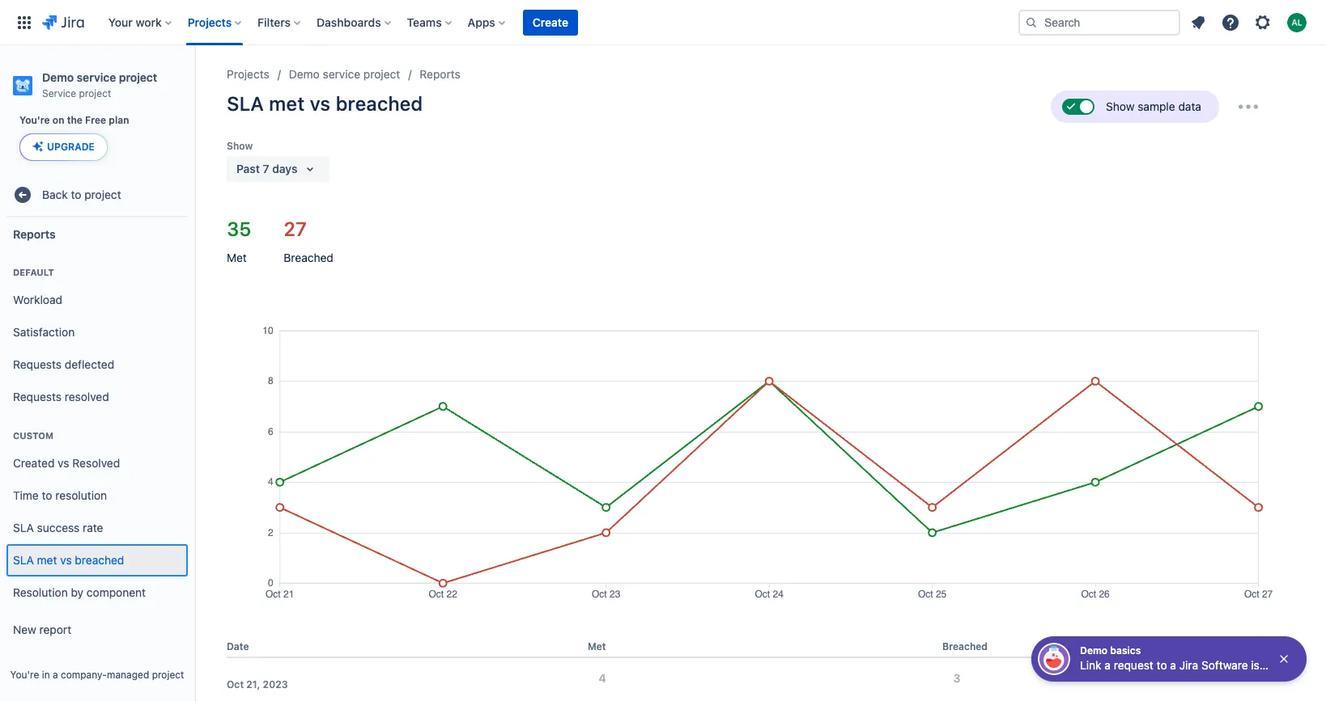Task type: describe. For each thing, give the bounding box(es) containing it.
help image
[[1221, 13, 1240, 32]]

projects button
[[183, 9, 248, 35]]

resolution by component
[[13, 586, 146, 600]]

software
[[1201, 659, 1248, 673]]

custom group
[[6, 414, 188, 615]]

past 7 days button
[[227, 156, 330, 182]]

apps
[[468, 15, 495, 29]]

requests resolved link
[[6, 381, 188, 414]]

service
[[42, 87, 76, 100]]

1 vertical spatial reports
[[13, 227, 56, 241]]

the
[[67, 114, 83, 126]]

default group
[[6, 250, 188, 419]]

managed
[[107, 670, 149, 682]]

breached inside custom "group"
[[75, 554, 124, 567]]

show for show
[[227, 140, 253, 152]]

satisfaction
[[13, 325, 75, 339]]

to for back
[[71, 188, 81, 201]]

free
[[85, 114, 106, 126]]

custom
[[13, 431, 53, 441]]

time
[[13, 489, 39, 503]]

close image
[[1278, 653, 1291, 666]]

date
[[227, 641, 249, 653]]

days
[[272, 162, 297, 176]]

resolution
[[55, 489, 107, 503]]

2 vertical spatial vs
[[60, 554, 72, 567]]

0 vertical spatial breached
[[284, 251, 333, 265]]

met for 35
[[227, 251, 247, 265]]

0 vertical spatial sla
[[227, 92, 264, 115]]

show sample data
[[1106, 100, 1201, 113]]

dashboards button
[[312, 9, 397, 35]]

sample
[[1138, 100, 1175, 113]]

back to project link
[[6, 179, 188, 211]]

on
[[53, 114, 64, 126]]

service for demo service project service project
[[77, 70, 116, 84]]

sla met vs breached inside custom "group"
[[13, 554, 124, 567]]

demo service project
[[289, 67, 400, 81]]

appswitcher icon image
[[15, 13, 34, 32]]

1 vertical spatial vs
[[58, 456, 69, 470]]

teams button
[[402, 9, 458, 35]]

filters
[[258, 15, 291, 29]]

oct 21, 2023
[[227, 679, 288, 692]]

new
[[13, 623, 36, 637]]

27
[[284, 218, 307, 240]]

created vs resolved link
[[6, 448, 188, 480]]

project for back to project
[[84, 188, 121, 201]]

to inside demo basics link a request to a jira software issue
[[1157, 659, 1167, 673]]

resolved
[[72, 456, 120, 470]]

plan
[[109, 114, 129, 126]]

banner containing your work
[[0, 0, 1326, 45]]

back
[[42, 188, 68, 201]]

2 horizontal spatial a
[[1170, 659, 1176, 673]]

created
[[13, 456, 55, 470]]

satisfaction link
[[6, 317, 188, 349]]

projects link
[[227, 65, 269, 84]]

deflected
[[65, 358, 114, 371]]

sla success rate link
[[6, 513, 188, 545]]

project right managed
[[152, 670, 184, 682]]

time to resolution
[[13, 489, 107, 503]]

to for time
[[42, 489, 52, 503]]

rate
[[83, 521, 103, 535]]

request
[[1114, 659, 1154, 673]]

back to project
[[42, 188, 121, 201]]

you're for you're on the free plan
[[19, 114, 50, 126]]

your work
[[108, 15, 162, 29]]

past
[[236, 162, 260, 176]]

Search field
[[1019, 9, 1180, 35]]

success
[[37, 521, 80, 535]]

1 horizontal spatial reports
[[420, 67, 461, 81]]

workload
[[13, 293, 62, 307]]

your work button
[[103, 9, 178, 35]]

new report link
[[6, 615, 188, 647]]

demo for demo service project
[[289, 67, 320, 81]]

search image
[[1025, 16, 1038, 29]]

demo for demo basics link a request to a jira software issue
[[1080, 645, 1108, 657]]

in
[[42, 670, 50, 682]]

0 vertical spatial breached
[[336, 92, 423, 115]]

demo service project link
[[289, 65, 400, 84]]



Task type: locate. For each thing, give the bounding box(es) containing it.
reports down teams dropdown button
[[420, 67, 461, 81]]

service
[[323, 67, 360, 81], [77, 70, 116, 84]]

0 horizontal spatial sla met vs breached
[[13, 554, 124, 567]]

demo basics link a request to a jira software issue
[[1080, 645, 1278, 673]]

time to resolution link
[[6, 480, 188, 513]]

primary element
[[10, 0, 1019, 45]]

requests inside requests deflected link
[[13, 358, 62, 371]]

requests down satisfaction
[[13, 358, 62, 371]]

apps button
[[463, 9, 512, 35]]

sla met vs breached up by
[[13, 554, 124, 567]]

jira image
[[42, 13, 84, 32], [42, 13, 84, 32]]

show up past
[[227, 140, 253, 152]]

report
[[39, 623, 71, 637]]

past 7 days
[[236, 162, 297, 176]]

0 vertical spatial projects
[[188, 15, 232, 29]]

workload link
[[6, 284, 188, 317]]

demo service project service project
[[42, 70, 157, 100]]

21,
[[246, 679, 260, 692]]

1 vertical spatial breached
[[75, 554, 124, 567]]

sla success rate
[[13, 521, 103, 535]]

create button
[[523, 9, 578, 35]]

1 horizontal spatial met
[[269, 92, 304, 115]]

0 horizontal spatial breached
[[284, 251, 333, 265]]

component
[[87, 586, 146, 600]]

demo right "projects" link
[[289, 67, 320, 81]]

project for demo service project
[[363, 67, 400, 81]]

sla up resolution
[[13, 554, 34, 567]]

met
[[227, 251, 247, 265], [588, 641, 606, 653]]

sla for sla success rate link on the left
[[13, 521, 34, 535]]

to right the back
[[71, 188, 81, 201]]

demo up service
[[42, 70, 74, 84]]

vs right created
[[58, 456, 69, 470]]

requests deflected link
[[6, 349, 188, 381]]

breached
[[284, 251, 333, 265], [942, 641, 988, 653]]

1 vertical spatial you're
[[10, 670, 39, 682]]

requests for requests deflected
[[13, 358, 62, 371]]

a right link at right bottom
[[1105, 659, 1111, 673]]

1 vertical spatial show
[[227, 140, 253, 152]]

1 requests from the top
[[13, 358, 62, 371]]

show
[[1106, 100, 1135, 113], [227, 140, 253, 152]]

project left reports link
[[363, 67, 400, 81]]

created vs resolved
[[13, 456, 120, 470]]

2 horizontal spatial to
[[1157, 659, 1167, 673]]

2 horizontal spatial demo
[[1080, 645, 1108, 657]]

1 vertical spatial met
[[37, 554, 57, 567]]

2023
[[263, 679, 288, 692]]

1 vertical spatial sla met vs breached
[[13, 554, 124, 567]]

demo inside demo service project service project
[[42, 70, 74, 84]]

oct
[[227, 679, 244, 692]]

sla down "projects" link
[[227, 92, 264, 115]]

you're for you're in a company-managed project
[[10, 670, 39, 682]]

0 vertical spatial met
[[269, 92, 304, 115]]

1 horizontal spatial breached
[[336, 92, 423, 115]]

met inside custom "group"
[[37, 554, 57, 567]]

service for demo service project
[[323, 67, 360, 81]]

0 horizontal spatial to
[[42, 489, 52, 503]]

to
[[71, 188, 81, 201], [42, 489, 52, 503], [1157, 659, 1167, 673]]

project up free
[[79, 87, 111, 100]]

to left jira
[[1157, 659, 1167, 673]]

1 vertical spatial projects
[[227, 67, 269, 81]]

your
[[108, 15, 133, 29]]

you're on the free plan
[[19, 114, 129, 126]]

met for date
[[588, 641, 606, 653]]

resolution by component link
[[6, 577, 188, 610]]

your profile and settings image
[[1287, 13, 1307, 32]]

0 vertical spatial you're
[[19, 114, 50, 126]]

met down "projects" link
[[269, 92, 304, 115]]

default
[[13, 267, 54, 278]]

requests up custom
[[13, 390, 62, 404]]

create
[[533, 15, 568, 29]]

teams
[[407, 15, 442, 29]]

requests inside "requests resolved" link
[[13, 390, 62, 404]]

company-
[[61, 670, 107, 682]]

projects
[[188, 15, 232, 29], [227, 67, 269, 81]]

projects right the work
[[188, 15, 232, 29]]

7
[[263, 162, 269, 176]]

requests
[[13, 358, 62, 371], [13, 390, 62, 404]]

reports up default
[[13, 227, 56, 241]]

0 vertical spatial to
[[71, 188, 81, 201]]

1 horizontal spatial met
[[588, 641, 606, 653]]

project for demo service project service project
[[119, 70, 157, 84]]

1 horizontal spatial show
[[1106, 100, 1135, 113]]

project up plan on the top left
[[119, 70, 157, 84]]

project right the back
[[84, 188, 121, 201]]

demo up link at right bottom
[[1080, 645, 1108, 657]]

1 vertical spatial met
[[588, 641, 606, 653]]

1 vertical spatial to
[[42, 489, 52, 503]]

sla down time
[[13, 521, 34, 535]]

1 vertical spatial breached
[[942, 641, 988, 653]]

requests resolved
[[13, 390, 109, 404]]

demo inside demo basics link a request to a jira software issue
[[1080, 645, 1108, 657]]

met
[[269, 92, 304, 115], [37, 554, 57, 567]]

2 vertical spatial to
[[1157, 659, 1167, 673]]

sla met vs breached down demo service project link
[[227, 92, 423, 115]]

sla inside sla success rate link
[[13, 521, 34, 535]]

service inside demo service project service project
[[77, 70, 116, 84]]

upgrade button
[[20, 135, 107, 160]]

reports
[[420, 67, 461, 81], [13, 227, 56, 241]]

0 vertical spatial sla met vs breached
[[227, 92, 423, 115]]

1 horizontal spatial breached
[[942, 641, 988, 653]]

sla
[[227, 92, 264, 115], [13, 521, 34, 535], [13, 554, 34, 567]]

0 horizontal spatial demo
[[42, 70, 74, 84]]

0 horizontal spatial show
[[227, 140, 253, 152]]

you're left on
[[19, 114, 50, 126]]

1 horizontal spatial service
[[323, 67, 360, 81]]

issue
[[1251, 659, 1278, 673]]

a
[[1105, 659, 1111, 673], [1170, 659, 1176, 673], [53, 670, 58, 682]]

a left jira
[[1170, 659, 1176, 673]]

sla met vs breached
[[227, 92, 423, 115], [13, 554, 124, 567]]

2 vertical spatial sla
[[13, 554, 34, 567]]

0 vertical spatial vs
[[310, 92, 330, 115]]

filters button
[[253, 9, 307, 35]]

0 horizontal spatial reports
[[13, 227, 56, 241]]

data
[[1178, 100, 1201, 113]]

0 horizontal spatial breached
[[75, 554, 124, 567]]

show left sample on the right top
[[1106, 100, 1135, 113]]

dashboards
[[317, 15, 381, 29]]

banner
[[0, 0, 1326, 45]]

new report
[[13, 623, 71, 637]]

35
[[227, 218, 251, 240]]

vs
[[310, 92, 330, 115], [58, 456, 69, 470], [60, 554, 72, 567]]

requests deflected
[[13, 358, 114, 371]]

you're left in
[[10, 670, 39, 682]]

to right time
[[42, 489, 52, 503]]

1 horizontal spatial a
[[1105, 659, 1111, 673]]

jira
[[1179, 659, 1198, 673]]

1 horizontal spatial demo
[[289, 67, 320, 81]]

0 vertical spatial show
[[1106, 100, 1135, 113]]

resolved
[[65, 390, 109, 404]]

projects for "projects" link
[[227, 67, 269, 81]]

sla inside sla met vs breached link
[[13, 554, 34, 567]]

requests for requests resolved
[[13, 390, 62, 404]]

by
[[71, 586, 84, 600]]

0 horizontal spatial met
[[37, 554, 57, 567]]

resolution
[[13, 586, 68, 600]]

sla met vs breached link
[[6, 545, 188, 577]]

upgrade
[[47, 141, 95, 153]]

to inside "group"
[[42, 489, 52, 503]]

1 vertical spatial requests
[[13, 390, 62, 404]]

met up resolution
[[37, 554, 57, 567]]

breached
[[336, 92, 423, 115], [75, 554, 124, 567]]

you're in a company-managed project
[[10, 670, 184, 682]]

notifications image
[[1189, 13, 1208, 32]]

projects for projects dropdown button
[[188, 15, 232, 29]]

project
[[363, 67, 400, 81], [119, 70, 157, 84], [79, 87, 111, 100], [84, 188, 121, 201], [152, 670, 184, 682]]

0 vertical spatial requests
[[13, 358, 62, 371]]

1 vertical spatial sla
[[13, 521, 34, 535]]

breached down sla success rate link on the left
[[75, 554, 124, 567]]

0 horizontal spatial a
[[53, 670, 58, 682]]

settings image
[[1253, 13, 1273, 32]]

projects inside dropdown button
[[188, 15, 232, 29]]

you're
[[19, 114, 50, 126], [10, 670, 39, 682]]

vs down success
[[60, 554, 72, 567]]

0 vertical spatial reports
[[420, 67, 461, 81]]

service up free
[[77, 70, 116, 84]]

1 horizontal spatial to
[[71, 188, 81, 201]]

demo
[[289, 67, 320, 81], [42, 70, 74, 84], [1080, 645, 1108, 657]]

projects right sidebar navigation image
[[227, 67, 269, 81]]

0 horizontal spatial met
[[227, 251, 247, 265]]

sla for sla met vs breached link
[[13, 554, 34, 567]]

link
[[1080, 659, 1102, 673]]

show for show sample data
[[1106, 100, 1135, 113]]

service down dashboards
[[323, 67, 360, 81]]

vs down demo service project link
[[310, 92, 330, 115]]

0 horizontal spatial service
[[77, 70, 116, 84]]

a right in
[[53, 670, 58, 682]]

basics
[[1110, 645, 1141, 657]]

reports link
[[420, 65, 461, 84]]

breached down demo service project link
[[336, 92, 423, 115]]

1 horizontal spatial sla met vs breached
[[227, 92, 423, 115]]

demo for demo service project service project
[[42, 70, 74, 84]]

work
[[136, 15, 162, 29]]

0 vertical spatial met
[[227, 251, 247, 265]]

2 requests from the top
[[13, 390, 62, 404]]

sidebar navigation image
[[176, 65, 212, 97]]



Task type: vqa. For each thing, say whether or not it's contained in the screenshot.
bottom 3
no



